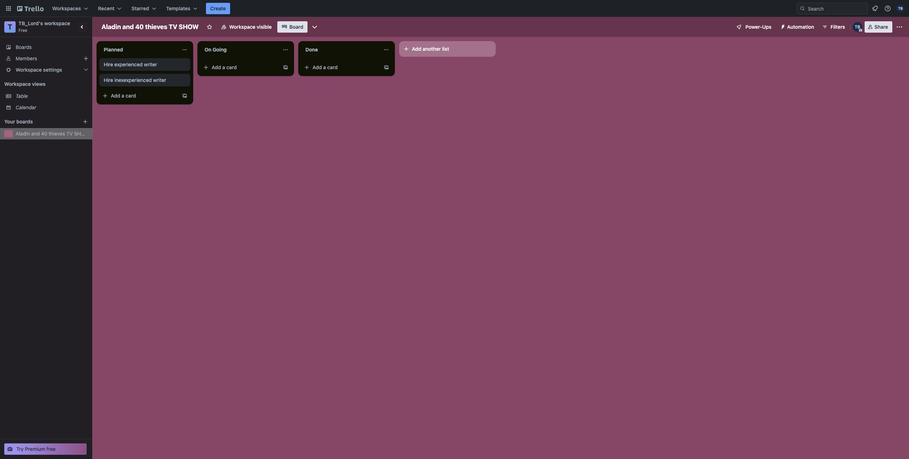 Task type: describe. For each thing, give the bounding box(es) containing it.
board
[[290, 24, 304, 30]]

done
[[306, 47, 318, 53]]

starred button
[[127, 3, 161, 14]]

add a card for planned
[[111, 93, 136, 99]]

Done text field
[[301, 44, 380, 55]]

this member is an admin of this board. image
[[859, 29, 863, 32]]

hire for hire inexexperienced writer
[[104, 77, 113, 83]]

try
[[16, 447, 24, 453]]

a for planned
[[122, 93, 124, 99]]

on
[[205, 47, 212, 53]]

recent
[[98, 5, 115, 11]]

your
[[4, 119, 15, 125]]

tb_lord's
[[18, 20, 43, 26]]

create from template… image for on going
[[283, 65, 289, 70]]

add inside button
[[412, 46, 422, 52]]

filters button
[[820, 21, 848, 33]]

table
[[16, 93, 28, 99]]

inexexperienced
[[114, 77, 152, 83]]

recent button
[[94, 3, 126, 14]]

card for on going
[[227, 64, 237, 70]]

add another list button
[[399, 41, 496, 57]]

experienced
[[114, 61, 143, 68]]

Planned text field
[[99, 44, 178, 55]]

add board image
[[82, 119, 88, 125]]

try premium free button
[[4, 444, 87, 456]]

create
[[210, 5, 226, 11]]

1 vertical spatial show
[[74, 131, 89, 137]]

add for planned
[[111, 93, 120, 99]]

members
[[16, 55, 37, 61]]

ups
[[763, 24, 772, 30]]

workspace views
[[4, 81, 46, 87]]

visible
[[257, 24, 272, 30]]

add a card for done
[[313, 64, 338, 70]]

premium
[[25, 447, 45, 453]]

add for done
[[313, 64, 322, 70]]

tv inside aladin and 40 thieves tv show link
[[66, 131, 73, 137]]

workspace visible button
[[217, 21, 276, 33]]

open information menu image
[[885, 5, 892, 12]]

your boards with 1 items element
[[4, 118, 72, 126]]

calendar link
[[16, 104, 88, 111]]

40 inside aladin and 40 thieves tv show text box
[[135, 23, 144, 31]]

star or unstar board image
[[207, 24, 212, 30]]

workspace visible
[[229, 24, 272, 30]]

0 notifications image
[[871, 4, 880, 13]]

aladin inside text box
[[102, 23, 121, 31]]

tb_lord's workspace link
[[18, 20, 70, 26]]

calendar
[[16, 104, 36, 111]]

1 vertical spatial aladin
[[16, 131, 30, 137]]

writer for hire inexexperienced writer
[[153, 77, 166, 83]]

templates button
[[162, 3, 202, 14]]

add a card for on going
[[212, 64, 237, 70]]

share
[[875, 24, 889, 30]]

another
[[423, 46, 441, 52]]

free
[[47, 447, 56, 453]]

your boards
[[4, 119, 33, 125]]

add a card button for planned
[[99, 90, 179, 102]]

hire inexexperienced writer
[[104, 77, 166, 83]]

tyler black (tylerblack44) image
[[897, 4, 905, 13]]

tb_lord's workspace free
[[18, 20, 70, 33]]

tb_lord (tylerblack44) image
[[853, 22, 863, 32]]

views
[[32, 81, 46, 87]]

back to home image
[[17, 3, 44, 14]]

boards
[[16, 119, 33, 125]]



Task type: vqa. For each thing, say whether or not it's contained in the screenshot.
ADD icon
no



Task type: locate. For each thing, give the bounding box(es) containing it.
hire left inexexperienced
[[104, 77, 113, 83]]

40 down "starred" at top left
[[135, 23, 144, 31]]

add for on going
[[212, 64, 221, 70]]

power-ups
[[746, 24, 772, 30]]

writer down hire experienced writer link
[[153, 77, 166, 83]]

0 vertical spatial tv
[[169, 23, 177, 31]]

1 vertical spatial hire
[[104, 77, 113, 83]]

going
[[213, 47, 227, 53]]

sm image
[[778, 21, 788, 31]]

writer up 'hire inexexperienced writer' link
[[144, 61, 157, 68]]

tv inside aladin and 40 thieves tv show text box
[[169, 23, 177, 31]]

customize views image
[[311, 23, 319, 31]]

share button
[[865, 21, 893, 33]]

0 horizontal spatial a
[[122, 93, 124, 99]]

0 horizontal spatial and
[[31, 131, 40, 137]]

2 vertical spatial workspace
[[4, 81, 31, 87]]

aladin and 40 thieves tv show down your boards with 1 items element
[[16, 131, 89, 137]]

search image
[[800, 6, 806, 11]]

boards
[[16, 44, 32, 50]]

workspace
[[44, 20, 70, 26]]

show
[[179, 23, 199, 31], [74, 131, 89, 137]]

create button
[[206, 3, 230, 14]]

0 horizontal spatial tv
[[66, 131, 73, 137]]

planned
[[104, 47, 123, 53]]

add a card down going
[[212, 64, 237, 70]]

1 horizontal spatial aladin
[[102, 23, 121, 31]]

settings
[[43, 67, 62, 73]]

and
[[122, 23, 134, 31], [31, 131, 40, 137]]

2 horizontal spatial create from template… image
[[384, 65, 389, 70]]

workspaces
[[52, 5, 81, 11]]

writer for hire experienced writer
[[144, 61, 157, 68]]

starred
[[132, 5, 149, 11]]

boards link
[[0, 42, 92, 53]]

tv down calendar link
[[66, 131, 73, 137]]

40
[[135, 23, 144, 31], [41, 131, 47, 137]]

create from template… image for planned
[[182, 93, 188, 99]]

aladin and 40 thieves tv show link
[[16, 130, 89, 138]]

add another list
[[412, 46, 449, 52]]

on going
[[205, 47, 227, 53]]

workspace inside workspace visible button
[[229, 24, 256, 30]]

0 vertical spatial hire
[[104, 61, 113, 68]]

1 horizontal spatial show
[[179, 23, 199, 31]]

power-ups button
[[732, 21, 776, 33]]

filters
[[831, 24, 846, 30]]

Search field
[[806, 3, 868, 14]]

thieves down your boards with 1 items element
[[49, 131, 65, 137]]

workspace left the visible
[[229, 24, 256, 30]]

workspaces button
[[48, 3, 92, 14]]

aladin down recent popup button
[[102, 23, 121, 31]]

card for planned
[[126, 93, 136, 99]]

2 horizontal spatial a
[[323, 64, 326, 70]]

hire for hire experienced writer
[[104, 61, 113, 68]]

primary element
[[0, 0, 910, 17]]

thieves
[[145, 23, 167, 31], [49, 131, 65, 137]]

a down going
[[222, 64, 225, 70]]

try premium free
[[16, 447, 56, 453]]

hire inexexperienced writer link
[[104, 77, 186, 84]]

add down done at top left
[[313, 64, 322, 70]]

power-
[[746, 24, 763, 30]]

create from template… image for done
[[384, 65, 389, 70]]

a down inexexperienced
[[122, 93, 124, 99]]

show menu image
[[897, 23, 904, 31]]

1 vertical spatial and
[[31, 131, 40, 137]]

add down on going
[[212, 64, 221, 70]]

t
[[8, 23, 12, 31]]

2 hire from the top
[[104, 77, 113, 83]]

automation button
[[778, 21, 819, 33]]

workspace for workspace visible
[[229, 24, 256, 30]]

0 vertical spatial show
[[179, 23, 199, 31]]

aladin
[[102, 23, 121, 31], [16, 131, 30, 137]]

workspace
[[229, 24, 256, 30], [16, 67, 42, 73], [4, 81, 31, 87]]

2 horizontal spatial add a card button
[[301, 62, 381, 73]]

0 horizontal spatial show
[[74, 131, 89, 137]]

templates
[[166, 5, 190, 11]]

add
[[412, 46, 422, 52], [212, 64, 221, 70], [313, 64, 322, 70], [111, 93, 120, 99]]

board link
[[278, 21, 308, 33]]

aladin and 40 thieves tv show inside aladin and 40 thieves tv show text box
[[102, 23, 199, 31]]

tv
[[169, 23, 177, 31], [66, 131, 73, 137]]

0 vertical spatial 40
[[135, 23, 144, 31]]

0 vertical spatial and
[[122, 23, 134, 31]]

1 horizontal spatial create from template… image
[[283, 65, 289, 70]]

t link
[[4, 21, 16, 33]]

0 horizontal spatial aladin
[[16, 131, 30, 137]]

1 horizontal spatial aladin and 40 thieves tv show
[[102, 23, 199, 31]]

card down done text box
[[327, 64, 338, 70]]

2 horizontal spatial add a card
[[313, 64, 338, 70]]

workspace for workspace settings
[[16, 67, 42, 73]]

automation
[[788, 24, 815, 30]]

add a card button for done
[[301, 62, 381, 73]]

create from template… image
[[283, 65, 289, 70], [384, 65, 389, 70], [182, 93, 188, 99]]

0 vertical spatial workspace
[[229, 24, 256, 30]]

show inside text box
[[179, 23, 199, 31]]

0 vertical spatial aladin
[[102, 23, 121, 31]]

add a card button
[[200, 62, 280, 73], [301, 62, 381, 73], [99, 90, 179, 102]]

free
[[18, 28, 27, 33]]

workspace navigation collapse icon image
[[77, 22, 87, 32]]

show down the templates "dropdown button"
[[179, 23, 199, 31]]

a for done
[[323, 64, 326, 70]]

card for done
[[327, 64, 338, 70]]

1 horizontal spatial thieves
[[145, 23, 167, 31]]

0 horizontal spatial add a card
[[111, 93, 136, 99]]

1 horizontal spatial a
[[222, 64, 225, 70]]

show down add board image on the top left of the page
[[74, 131, 89, 137]]

tv down "templates"
[[169, 23, 177, 31]]

1 vertical spatial thieves
[[49, 131, 65, 137]]

0 horizontal spatial card
[[126, 93, 136, 99]]

workspace for workspace views
[[4, 81, 31, 87]]

hire
[[104, 61, 113, 68], [104, 77, 113, 83]]

writer
[[144, 61, 157, 68], [153, 77, 166, 83]]

0 vertical spatial writer
[[144, 61, 157, 68]]

0 horizontal spatial thieves
[[49, 131, 65, 137]]

1 horizontal spatial tv
[[169, 23, 177, 31]]

hire experienced writer
[[104, 61, 157, 68]]

0 horizontal spatial 40
[[41, 131, 47, 137]]

1 vertical spatial 40
[[41, 131, 47, 137]]

1 horizontal spatial 40
[[135, 23, 144, 31]]

1 vertical spatial aladin and 40 thieves tv show
[[16, 131, 89, 137]]

add a card down inexexperienced
[[111, 93, 136, 99]]

hire experienced writer link
[[104, 61, 186, 68]]

a for on going
[[222, 64, 225, 70]]

add a card button down hire inexexperienced writer
[[99, 90, 179, 102]]

card down inexexperienced
[[126, 93, 136, 99]]

add left the another
[[412, 46, 422, 52]]

workspace down members
[[16, 67, 42, 73]]

add a card
[[212, 64, 237, 70], [313, 64, 338, 70], [111, 93, 136, 99]]

On Going text field
[[200, 44, 279, 55]]

add a card button down on going text box
[[200, 62, 280, 73]]

1 horizontal spatial add a card
[[212, 64, 237, 70]]

add down inexexperienced
[[111, 93, 120, 99]]

1 horizontal spatial and
[[122, 23, 134, 31]]

0 vertical spatial aladin and 40 thieves tv show
[[102, 23, 199, 31]]

card
[[227, 64, 237, 70], [327, 64, 338, 70], [126, 93, 136, 99]]

aladin down boards
[[16, 131, 30, 137]]

aladin and 40 thieves tv show
[[102, 23, 199, 31], [16, 131, 89, 137]]

0 vertical spatial thieves
[[145, 23, 167, 31]]

and down your boards with 1 items element
[[31, 131, 40, 137]]

a
[[222, 64, 225, 70], [323, 64, 326, 70], [122, 93, 124, 99]]

and down "starred" at top left
[[122, 23, 134, 31]]

members link
[[0, 53, 92, 64]]

a down done text box
[[323, 64, 326, 70]]

add a card button for on going
[[200, 62, 280, 73]]

workspace settings
[[16, 67, 62, 73]]

40 inside aladin and 40 thieves tv show link
[[41, 131, 47, 137]]

1 horizontal spatial card
[[227, 64, 237, 70]]

aladin and 40 thieves tv show down starred popup button
[[102, 23, 199, 31]]

card down on going text box
[[227, 64, 237, 70]]

0 horizontal spatial add a card button
[[99, 90, 179, 102]]

thieves inside text box
[[145, 23, 167, 31]]

1 vertical spatial workspace
[[16, 67, 42, 73]]

0 horizontal spatial aladin and 40 thieves tv show
[[16, 131, 89, 137]]

add a card button down done text box
[[301, 62, 381, 73]]

list
[[442, 46, 449, 52]]

and inside text box
[[122, 23, 134, 31]]

1 vertical spatial tv
[[66, 131, 73, 137]]

2 horizontal spatial card
[[327, 64, 338, 70]]

add a card down done at top left
[[313, 64, 338, 70]]

1 hire from the top
[[104, 61, 113, 68]]

thieves down starred popup button
[[145, 23, 167, 31]]

workspace settings button
[[0, 64, 92, 76]]

Board name text field
[[98, 21, 202, 33]]

workspace inside workspace settings dropdown button
[[16, 67, 42, 73]]

hire down planned
[[104, 61, 113, 68]]

1 horizontal spatial add a card button
[[200, 62, 280, 73]]

1 vertical spatial writer
[[153, 77, 166, 83]]

table link
[[16, 93, 88, 100]]

0 horizontal spatial create from template… image
[[182, 93, 188, 99]]

workspace up table
[[4, 81, 31, 87]]

40 down your boards with 1 items element
[[41, 131, 47, 137]]



